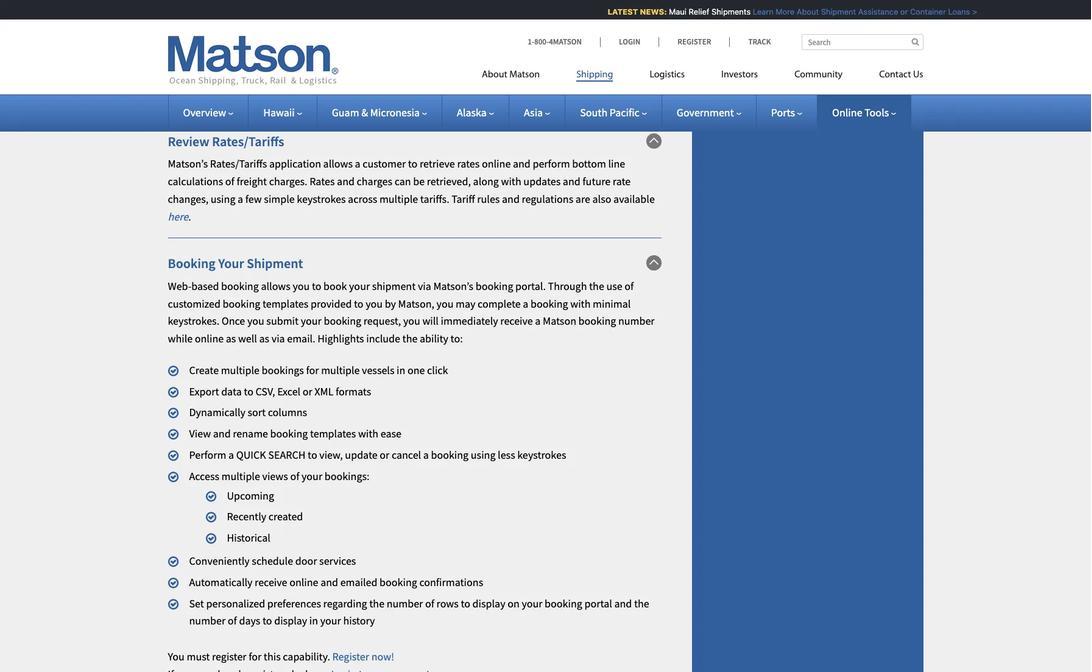 Task type: describe. For each thing, give the bounding box(es) containing it.
supports
[[299, 81, 340, 95]]

1 horizontal spatial register
[[678, 37, 712, 47]]

conveniently schedule door services
[[189, 554, 356, 568]]

login link
[[600, 37, 659, 47]]

preferences
[[268, 597, 321, 611]]

you down matson,
[[404, 314, 421, 328]]

backtop image for review rates/tariffs
[[647, 133, 662, 149]]

1 horizontal spatial edi
[[421, 81, 436, 95]]

booking up once
[[223, 297, 261, 311]]

top menu navigation
[[482, 64, 924, 89]]

are
[[576, 192, 591, 206]]

booking inside set personalized preferences regarding the number of rows to display on your booking portal and the number of days to display in your history
[[545, 597, 583, 611]]

1 horizontal spatial or
[[380, 448, 390, 462]]

can
[[395, 174, 411, 188]]

automatically receive online and emailed booking confirmations
[[189, 575, 484, 589]]

Search search field
[[802, 34, 924, 50]]

1-800-4matson link
[[528, 37, 600, 47]]

2 vertical spatial number
[[189, 614, 226, 628]]

changes,
[[168, 192, 209, 206]]

created
[[269, 510, 303, 524]]

capability.
[[283, 650, 330, 664]]

1 horizontal spatial shipment
[[817, 7, 852, 16]]

matson
[[330, 60, 369, 74]]

0 horizontal spatial matson
[[263, 81, 297, 95]]

in inside set personalized preferences regarding the number of rows to display on your booking portal and the number of days to display in your history
[[310, 614, 318, 628]]

relief
[[685, 7, 705, 16]]

to right provided
[[354, 297, 364, 311]]

matson inside about matson link
[[510, 70, 540, 80]]

booking down columns on the bottom left of the page
[[270, 427, 308, 441]]

about inside top menu navigation
[[482, 70, 508, 80]]

0 horizontal spatial receive
[[255, 575, 287, 589]]

multiple up "data"
[[221, 363, 260, 377]]

1 vertical spatial register
[[717, 64, 754, 78]]

edi services
[[717, 18, 772, 32]]

about matson
[[482, 70, 540, 80]]

multiple up upcoming
[[222, 469, 260, 483]]

online
[[833, 105, 863, 119]]

retrieve
[[420, 157, 455, 171]]

phone: please contact 1-800-9-matson
[[189, 60, 369, 74]]

1 horizontal spatial display
[[473, 597, 506, 611]]

0 horizontal spatial 1-
[[292, 60, 301, 74]]

to inside the "matson's rates/tariffs application allows a customer to retrieve rates online and perform bottom line calculations of freight charges. rates and charges can be retrieved, along with updates and future rate changes, using a few simple keystrokes across multiple tariffs. tariff rules and regulations are also available here ."
[[408, 157, 418, 171]]

&
[[362, 105, 368, 119]]

door
[[296, 554, 317, 568]]

fax-on-demand: using a touch phone to request faxed schedules please call 1-800-4-matson.
[[189, 21, 444, 53]]

to right rows
[[461, 597, 471, 611]]

hawaii link
[[263, 105, 302, 119]]

and down dynamically
[[213, 427, 231, 441]]

.
[[189, 209, 191, 223]]

be
[[413, 174, 425, 188]]

contact us link
[[861, 64, 924, 89]]

2 vertical spatial online
[[290, 575, 319, 589]]

government link
[[677, 105, 742, 119]]

once
[[222, 314, 245, 328]]

the up history
[[370, 597, 385, 611]]

investors
[[722, 70, 758, 80]]

keystrokes.
[[168, 314, 220, 328]]

ease
[[381, 427, 402, 441]]

touch
[[302, 21, 329, 35]]

0 vertical spatial via
[[418, 279, 432, 293]]

9-
[[321, 60, 330, 74]]

rates
[[310, 174, 335, 188]]

to right days
[[263, 614, 272, 628]]

services
[[319, 554, 356, 568]]

you left the by
[[366, 297, 383, 311]]

using
[[267, 21, 292, 35]]

learn more about shipment assistance or container loans > link
[[749, 7, 973, 16]]

a inside the fax-on-demand: using a touch phone to request faxed schedules please call 1-800-4-matson.
[[295, 21, 300, 35]]

logistics link
[[632, 64, 704, 89]]

application
[[269, 157, 321, 171]]

shipments
[[708, 7, 747, 16]]

and up updates
[[513, 157, 531, 171]]

and down services
[[321, 575, 338, 589]]

edi for edi technology: matson supports the standardized edi 323 x12 transaction.
[[189, 81, 205, 95]]

formats
[[336, 384, 371, 399]]

well
[[238, 332, 257, 346]]

the left use
[[590, 279, 605, 293]]

booking
[[168, 255, 216, 272]]

may
[[456, 297, 476, 311]]

include
[[367, 332, 401, 346]]

1 horizontal spatial about
[[793, 7, 815, 16]]

for for this
[[249, 650, 262, 664]]

data
[[221, 384, 242, 399]]

emailed
[[341, 575, 378, 589]]

immediately
[[441, 314, 499, 328]]

dynamically
[[189, 406, 246, 420]]

set
[[189, 597, 204, 611]]

regulations
[[522, 192, 574, 206]]

columns
[[268, 406, 307, 420]]

of left days
[[228, 614, 237, 628]]

set personalized preferences regarding the number of rows to display on your booking portal and the number of days to display in your history
[[189, 597, 650, 628]]

phone
[[331, 21, 360, 35]]

login
[[619, 37, 641, 47]]

0 horizontal spatial display
[[274, 614, 307, 628]]

perform
[[533, 157, 570, 171]]

schedules
[[266, 39, 312, 53]]

us
[[914, 70, 924, 80]]

online tools
[[833, 105, 890, 119]]

payment instructions
[[717, 41, 814, 55]]

customized
[[168, 297, 221, 311]]

alaska link
[[457, 105, 494, 119]]

1 vertical spatial keystrokes
[[518, 448, 567, 462]]

complete
[[478, 297, 521, 311]]

your right on
[[522, 597, 543, 611]]

you up well
[[247, 314, 264, 328]]

your up email.
[[301, 314, 322, 328]]

alaska
[[457, 105, 487, 119]]

must
[[187, 650, 210, 664]]

vgm
[[717, 87, 737, 101]]

0 horizontal spatial with
[[358, 427, 379, 441]]

receive inside web-based booking allows you to book your shipment via matson's booking portal. through the use of customized booking templates provided to you by matson, you may complete a booking with minimal keystrokes. once you submit your booking request, you will immediately receive a matson booking number while online as well as via email. highlights include the ability to:
[[501, 314, 533, 328]]

online inside web-based booking allows you to book your shipment via matson's booking portal. through the use of customized booking templates provided to you by matson, you may complete a booking with minimal keystrokes. once you submit your booking request, you will immediately receive a matson booking number while online as well as via email. highlights include the ability to:
[[195, 332, 224, 346]]

with inside web-based booking allows you to book your shipment via matson's booking portal. through the use of customized booking templates provided to you by matson, you may complete a booking with minimal keystrokes. once you submit your booking request, you will immediately receive a matson booking number while online as well as via email. highlights include the ability to:
[[571, 297, 591, 311]]

to left csv, at bottom left
[[244, 384, 254, 399]]

tariff
[[452, 192, 475, 206]]

matson inside web-based booking allows you to book your shipment via matson's booking portal. through the use of customized booking templates provided to you by matson, you may complete a booking with minimal keystrokes. once you submit your booking request, you will immediately receive a matson booking number while online as well as via email. highlights include the ability to:
[[543, 314, 577, 328]]

ports link
[[772, 105, 803, 119]]

register now! link
[[333, 650, 395, 664]]

charges.
[[269, 174, 308, 188]]

tariffs.
[[421, 192, 450, 206]]

create
[[189, 363, 219, 377]]

of inside the "matson's rates/tariffs application allows a customer to retrieve rates online and perform bottom line calculations of freight charges. rates and charges can be retrieved, along with updates and future rate changes, using a few simple keystrokes across multiple tariffs. tariff rules and regulations are also available here ."
[[225, 174, 235, 188]]

keystrokes inside the "matson's rates/tariffs application allows a customer to retrieve rates online and perform bottom line calculations of freight charges. rates and charges can be retrieved, along with updates and future rate changes, using a few simple keystrokes across multiple tariffs. tariff rules and regulations are also available here ."
[[297, 192, 346, 206]]

highlights
[[318, 332, 364, 346]]

view
[[189, 427, 211, 441]]

payment instructions link
[[717, 41, 814, 55]]

to left view,
[[308, 448, 317, 462]]

automatically
[[189, 575, 253, 589]]

latest news: maui relief shipments learn more about shipment assistance or container loans >
[[604, 7, 973, 16]]



Task type: vqa. For each thing, say whether or not it's contained in the screenshot.
right Matson's
yes



Task type: locate. For each thing, give the bounding box(es) containing it.
allows up the submit
[[261, 279, 291, 293]]

blue matson logo with ocean, shipping, truck, rail and logistics written beneath it. image
[[168, 36, 339, 86]]

available
[[614, 192, 655, 206]]

bookings
[[262, 363, 304, 377]]

online inside the "matson's rates/tariffs application allows a customer to retrieve rates online and perform bottom line calculations of freight charges. rates and charges can be retrieved, along with updates and future rate changes, using a few simple keystrokes across multiple tariffs. tariff rules and regulations are also available here ."
[[482, 157, 511, 171]]

booking down through
[[531, 297, 569, 311]]

multiple up formats
[[321, 363, 360, 377]]

rate
[[613, 174, 631, 188]]

charges
[[357, 174, 393, 188]]

1 horizontal spatial matson
[[510, 70, 540, 80]]

1 vertical spatial allows
[[261, 279, 291, 293]]

templates up the submit
[[263, 297, 309, 311]]

few
[[246, 192, 262, 206]]

of left rows
[[425, 597, 435, 611]]

as right well
[[259, 332, 270, 346]]

800- up supports
[[301, 60, 321, 74]]

keystrokes
[[297, 192, 346, 206], [518, 448, 567, 462]]

investors link
[[704, 64, 777, 89]]

shipping link
[[558, 64, 632, 89]]

now!
[[372, 650, 395, 664]]

matson's up the may
[[434, 279, 474, 293]]

0 vertical spatial register
[[678, 37, 712, 47]]

your down view,
[[302, 469, 323, 483]]

provided
[[311, 297, 352, 311]]

register
[[678, 37, 712, 47], [717, 64, 754, 78], [333, 650, 369, 664]]

0 vertical spatial templates
[[263, 297, 309, 311]]

allows inside web-based booking allows you to book your shipment via matson's booking portal. through the use of customized booking templates provided to you by matson, you may complete a booking with minimal keystrokes. once you submit your booking request, you will immediately receive a matson booking number while online as well as via email. highlights include the ability to:
[[261, 279, 291, 293]]

and right rates
[[337, 174, 355, 188]]

south
[[580, 105, 608, 119]]

1 vertical spatial online
[[195, 332, 224, 346]]

the left ability
[[403, 332, 418, 346]]

and right rules
[[502, 192, 520, 206]]

portal
[[585, 597, 613, 611]]

while
[[168, 332, 193, 346]]

xml
[[315, 384, 334, 399]]

1 horizontal spatial online
[[290, 575, 319, 589]]

via up matson,
[[418, 279, 432, 293]]

1-
[[528, 37, 535, 47], [365, 39, 374, 53], [292, 60, 301, 74]]

instructions
[[759, 41, 814, 55]]

0 vertical spatial in
[[397, 363, 406, 377]]

0 vertical spatial about
[[793, 7, 815, 16]]

display left on
[[473, 597, 506, 611]]

the down matson
[[342, 81, 357, 95]]

None search field
[[802, 34, 924, 50]]

booking down minimal
[[579, 314, 617, 328]]

matson
[[510, 70, 540, 80], [263, 81, 297, 95], [543, 314, 577, 328]]

matson's up 'calculations'
[[168, 157, 208, 171]]

0 horizontal spatial matson's
[[168, 157, 208, 171]]

1 vertical spatial or
[[303, 384, 313, 399]]

rates/tariffs for review
[[212, 133, 284, 150]]

edi technology: matson supports the standardized edi 323 x12 transaction.
[[189, 81, 530, 95]]

historical
[[227, 531, 271, 545]]

1 vertical spatial via
[[272, 332, 285, 346]]

number inside web-based booking allows you to book your shipment via matson's booking portal. through the use of customized booking templates provided to you by matson, you may complete a booking with minimal keystrokes. once you submit your booking request, you will immediately receive a matson booking number while online as well as via email. highlights include the ability to:
[[619, 314, 655, 328]]

2 horizontal spatial matson
[[543, 314, 577, 328]]

or left container on the right of the page
[[896, 7, 904, 16]]

receive down schedule
[[255, 575, 287, 589]]

portal.
[[516, 279, 546, 293]]

matson's inside the "matson's rates/tariffs application allows a customer to retrieve rates online and perform bottom line calculations of freight charges. rates and charges can be retrieved, along with updates and future rate changes, using a few simple keystrokes across multiple tariffs. tariff rules and regulations are also available here ."
[[168, 157, 208, 171]]

call
[[347, 39, 363, 53]]

keystrokes down rates
[[297, 192, 346, 206]]

0 vertical spatial for
[[306, 363, 319, 377]]

0 vertical spatial allows
[[323, 157, 353, 171]]

track link
[[730, 37, 771, 47]]

about right more
[[793, 7, 815, 16]]

1 backtop image from the top
[[647, 133, 662, 149]]

by
[[385, 297, 396, 311]]

2 vertical spatial register
[[333, 650, 369, 664]]

2 horizontal spatial online
[[482, 157, 511, 171]]

allows up rates
[[323, 157, 353, 171]]

matson down phone: please contact 1-800-9-matson
[[263, 81, 297, 95]]

1 vertical spatial with
[[571, 297, 591, 311]]

>
[[968, 7, 973, 16]]

to:
[[451, 332, 463, 346]]

1 as from the left
[[226, 332, 236, 346]]

0 horizontal spatial shipment
[[247, 255, 303, 272]]

1 vertical spatial receive
[[255, 575, 287, 589]]

overview link
[[183, 105, 234, 119]]

through
[[548, 279, 587, 293]]

will
[[423, 314, 439, 328]]

2 vertical spatial or
[[380, 448, 390, 462]]

0 vertical spatial keystrokes
[[297, 192, 346, 206]]

or left cancel
[[380, 448, 390, 462]]

1 horizontal spatial 1-
[[365, 39, 374, 53]]

0 horizontal spatial register
[[333, 650, 369, 664]]

allows for templates
[[261, 279, 291, 293]]

shipment
[[817, 7, 852, 16], [247, 255, 303, 272]]

1 horizontal spatial with
[[501, 174, 522, 188]]

1 vertical spatial backtop image
[[647, 256, 662, 271]]

2 horizontal spatial 1-
[[528, 37, 535, 47]]

rename
[[233, 427, 268, 441]]

for up xml
[[306, 363, 319, 377]]

services
[[734, 18, 772, 32]]

online tools link
[[833, 105, 897, 119]]

shipment
[[372, 279, 416, 293]]

1 vertical spatial templates
[[310, 427, 356, 441]]

search image
[[912, 38, 920, 46]]

register left now!
[[333, 650, 369, 664]]

days
[[239, 614, 261, 628]]

along
[[473, 174, 499, 188]]

edi down shipments
[[717, 18, 732, 32]]

number left rows
[[387, 597, 423, 611]]

1 vertical spatial matson
[[263, 81, 297, 95]]

0 horizontal spatial for
[[249, 650, 262, 664]]

your
[[218, 255, 244, 272]]

conveniently
[[189, 554, 250, 568]]

about up the transaction.
[[482, 70, 508, 80]]

1 vertical spatial number
[[387, 597, 423, 611]]

0 horizontal spatial or
[[303, 384, 313, 399]]

2 horizontal spatial edi
[[717, 18, 732, 32]]

2 backtop image from the top
[[647, 256, 662, 271]]

0 vertical spatial using
[[211, 192, 236, 206]]

rows
[[437, 597, 459, 611]]

1 vertical spatial rates/tariffs
[[210, 157, 267, 171]]

more
[[772, 7, 791, 16]]

2 horizontal spatial 800-
[[535, 37, 549, 47]]

multiple down can in the top left of the page
[[380, 192, 418, 206]]

access multiple views of your bookings:
[[189, 469, 370, 483]]

logistics
[[650, 70, 685, 80]]

register link down relief
[[659, 37, 730, 47]]

1 vertical spatial display
[[274, 614, 307, 628]]

online down the keystrokes.
[[195, 332, 224, 346]]

0 vertical spatial shipment
[[817, 7, 852, 16]]

backtop image for booking your shipment
[[647, 256, 662, 271]]

booking down "booking your shipment"
[[221, 279, 259, 293]]

booking up complete
[[476, 279, 514, 293]]

1 horizontal spatial for
[[306, 363, 319, 377]]

rates/tariffs
[[212, 133, 284, 150], [210, 157, 267, 171]]

and up are
[[563, 174, 581, 188]]

email.
[[287, 332, 316, 346]]

keystrokes right less
[[518, 448, 567, 462]]

multiple inside the "matson's rates/tariffs application allows a customer to retrieve rates online and perform bottom line calculations of freight charges. rates and charges can be retrieved, along with updates and future rate changes, using a few simple keystrokes across multiple tariffs. tariff rules and regulations are also available here ."
[[380, 192, 418, 206]]

0 vertical spatial receive
[[501, 314, 533, 328]]

as left well
[[226, 332, 236, 346]]

backtop image
[[647, 133, 662, 149], [647, 256, 662, 271]]

2 horizontal spatial with
[[571, 297, 591, 311]]

the right portal
[[635, 597, 650, 611]]

you left book on the left top
[[293, 279, 310, 293]]

2 as from the left
[[259, 332, 270, 346]]

latest
[[604, 7, 634, 16]]

learn
[[749, 7, 769, 16]]

contact
[[880, 70, 912, 80]]

1 vertical spatial for
[[249, 650, 262, 664]]

your down regarding
[[320, 614, 341, 628]]

0 horizontal spatial templates
[[263, 297, 309, 311]]

1 horizontal spatial via
[[418, 279, 432, 293]]

of right "views"
[[290, 469, 300, 483]]

matson up the transaction.
[[510, 70, 540, 80]]

booking up set personalized preferences regarding the number of rows to display on your booking portal and the number of days to display in your history
[[380, 575, 417, 589]]

0 horizontal spatial about
[[482, 70, 508, 80]]

0 vertical spatial matson's
[[168, 157, 208, 171]]

rates/tariffs inside the "matson's rates/tariffs application allows a customer to retrieve rates online and perform bottom line calculations of freight charges. rates and charges can be retrieved, along with updates and future rate changes, using a few simple keystrokes across multiple tariffs. tariff rules and regulations are also available here ."
[[210, 157, 267, 171]]

about matson link
[[482, 64, 558, 89]]

phone:
[[189, 60, 222, 74]]

of inside web-based booking allows you to book your shipment via matson's booking portal. through the use of customized booking templates provided to you by matson, you may complete a booking with minimal keystrokes. once you submit your booking request, you will immediately receive a matson booking number while online as well as via email. highlights include the ability to:
[[625, 279, 634, 293]]

1 horizontal spatial in
[[397, 363, 406, 377]]

1 horizontal spatial receive
[[501, 314, 533, 328]]

and right portal
[[615, 597, 632, 611]]

south pacific
[[580, 105, 640, 119]]

allows inside the "matson's rates/tariffs application allows a customer to retrieve rates online and perform bottom line calculations of freight charges. rates and charges can be retrieved, along with updates and future rate changes, using a few simple keystrokes across multiple tariffs. tariff rules and regulations are also available here ."
[[323, 157, 353, 171]]

2 horizontal spatial register
[[717, 64, 754, 78]]

1 vertical spatial shipment
[[247, 255, 303, 272]]

number down set at left bottom
[[189, 614, 226, 628]]

also
[[593, 192, 612, 206]]

view,
[[320, 448, 343, 462]]

online down door
[[290, 575, 319, 589]]

2 horizontal spatial or
[[896, 7, 904, 16]]

1 horizontal spatial allows
[[323, 157, 353, 171]]

assistance
[[854, 7, 894, 16]]

800- up about matson link
[[535, 37, 549, 47]]

register link down payment on the top right
[[717, 64, 754, 78]]

to left book on the left top
[[312, 279, 322, 293]]

this
[[264, 650, 281, 664]]

quick
[[236, 448, 266, 462]]

1 horizontal spatial 800-
[[374, 39, 393, 53]]

800- inside the fax-on-demand: using a touch phone to request faxed schedules please call 1-800-4-matson.
[[374, 39, 393, 53]]

0 horizontal spatial using
[[211, 192, 236, 206]]

323
[[439, 81, 455, 95]]

via down the submit
[[272, 332, 285, 346]]

of right use
[[625, 279, 634, 293]]

1 horizontal spatial templates
[[310, 427, 356, 441]]

number down minimal
[[619, 314, 655, 328]]

or left xml
[[303, 384, 313, 399]]

1 horizontal spatial as
[[259, 332, 270, 346]]

1- right call
[[365, 39, 374, 53]]

with inside the "matson's rates/tariffs application allows a customer to retrieve rates online and perform bottom line calculations of freight charges. rates and charges can be retrieved, along with updates and future rate changes, using a few simple keystrokes across multiple tariffs. tariff rules and regulations are also available here ."
[[501, 174, 522, 188]]

register
[[212, 650, 247, 664]]

1 horizontal spatial using
[[471, 448, 496, 462]]

in left 'one' on the bottom of page
[[397, 363, 406, 377]]

rates/tariffs for matson's
[[210, 157, 267, 171]]

with up the update on the left of page
[[358, 427, 379, 441]]

booking up highlights
[[324, 314, 362, 328]]

1 vertical spatial in
[[310, 614, 318, 628]]

contact us
[[880, 70, 924, 80]]

future
[[583, 174, 611, 188]]

1 horizontal spatial matson's
[[434, 279, 474, 293]]

simple
[[264, 192, 295, 206]]

edi down phone:
[[189, 81, 205, 95]]

1 horizontal spatial number
[[387, 597, 423, 611]]

edi services link
[[717, 18, 772, 32]]

calculations
[[168, 174, 223, 188]]

0 vertical spatial backtop image
[[647, 133, 662, 149]]

templates inside web-based booking allows you to book your shipment via matson's booking portal. through the use of customized booking templates provided to you by matson, you may complete a booking with minimal keystrokes. once you submit your booking request, you will immediately receive a matson booking number while online as well as via email. highlights include the ability to:
[[263, 297, 309, 311]]

1 vertical spatial register link
[[717, 64, 754, 78]]

booking left portal
[[545, 597, 583, 611]]

history
[[343, 614, 375, 628]]

allows for and
[[323, 157, 353, 171]]

0 vertical spatial display
[[473, 597, 506, 611]]

you left the may
[[437, 297, 454, 311]]

edi left 323
[[421, 81, 436, 95]]

0 horizontal spatial edi
[[189, 81, 205, 95]]

using left less
[[471, 448, 496, 462]]

display down preferences
[[274, 614, 307, 628]]

transaction.
[[475, 81, 530, 95]]

you
[[168, 650, 185, 664]]

technology:
[[207, 81, 261, 95]]

booking your shipment
[[168, 255, 303, 272]]

matson's inside web-based booking allows you to book your shipment via matson's booking portal. through the use of customized booking templates provided to you by matson, you may complete a booking with minimal keystrokes. once you submit your booking request, you will immediately receive a matson booking number while online as well as via email. highlights include the ability to:
[[434, 279, 474, 293]]

using inside the "matson's rates/tariffs application allows a customer to retrieve rates online and perform bottom line calculations of freight charges. rates and charges can be retrieved, along with updates and future rate changes, using a few simple keystrokes across multiple tariffs. tariff rules and regulations are also available here ."
[[211, 192, 236, 206]]

in down preferences
[[310, 614, 318, 628]]

4matson
[[549, 37, 582, 47]]

freight
[[237, 174, 267, 188]]

online up along
[[482, 157, 511, 171]]

0 vertical spatial online
[[482, 157, 511, 171]]

shipment left assistance
[[817, 7, 852, 16]]

0 vertical spatial with
[[501, 174, 522, 188]]

register down relief
[[678, 37, 712, 47]]

and inside set personalized preferences regarding the number of rows to display on your booking portal and the number of days to display in your history
[[615, 597, 632, 611]]

for left this
[[249, 650, 262, 664]]

0 horizontal spatial online
[[195, 332, 224, 346]]

receive down complete
[[501, 314, 533, 328]]

2 horizontal spatial number
[[619, 314, 655, 328]]

to up 'be'
[[408, 157, 418, 171]]

0 vertical spatial number
[[619, 314, 655, 328]]

perform a quick search to view, update or cancel a booking using less keystrokes
[[189, 448, 567, 462]]

0 horizontal spatial via
[[272, 332, 285, 346]]

0 horizontal spatial allows
[[261, 279, 291, 293]]

800-
[[535, 37, 549, 47], [374, 39, 393, 53], [301, 60, 321, 74]]

1- left the "4matson"
[[528, 37, 535, 47]]

of left freight
[[225, 174, 235, 188]]

0 horizontal spatial 800-
[[301, 60, 321, 74]]

for for multiple
[[306, 363, 319, 377]]

0 horizontal spatial as
[[226, 332, 236, 346]]

via
[[418, 279, 432, 293], [272, 332, 285, 346]]

edi for edi services
[[717, 18, 732, 32]]

matson down through
[[543, 314, 577, 328]]

upcoming
[[227, 489, 274, 503]]

using left few on the top left of the page
[[211, 192, 236, 206]]

booking
[[221, 279, 259, 293], [476, 279, 514, 293], [223, 297, 261, 311], [531, 297, 569, 311], [324, 314, 362, 328], [579, 314, 617, 328], [270, 427, 308, 441], [431, 448, 469, 462], [380, 575, 417, 589], [545, 597, 583, 611]]

templates up view,
[[310, 427, 356, 441]]

your right book on the left top
[[349, 279, 370, 293]]

shipment right 'your' at the top left
[[247, 255, 303, 272]]

with down through
[[571, 297, 591, 311]]

0 vertical spatial matson
[[510, 70, 540, 80]]

matson,
[[398, 297, 435, 311]]

rules
[[478, 192, 500, 206]]

800- right call
[[374, 39, 393, 53]]

standardized
[[359, 81, 419, 95]]

0 horizontal spatial keystrokes
[[297, 192, 346, 206]]

2 vertical spatial matson
[[543, 314, 577, 328]]

1 horizontal spatial keystrokes
[[518, 448, 567, 462]]

0 horizontal spatial in
[[310, 614, 318, 628]]

personalized
[[206, 597, 265, 611]]

faxed
[[240, 39, 264, 53]]

0 vertical spatial register link
[[659, 37, 730, 47]]

2 vertical spatial with
[[358, 427, 379, 441]]

register down payment on the top right
[[717, 64, 754, 78]]

booking right cancel
[[431, 448, 469, 462]]

1- inside the fax-on-demand: using a touch phone to request faxed schedules please call 1-800-4-matson.
[[365, 39, 374, 53]]

use
[[607, 279, 623, 293]]

1 vertical spatial about
[[482, 70, 508, 80]]

fax-
[[189, 21, 208, 35]]

government
[[677, 105, 734, 119]]

export
[[189, 384, 219, 399]]

one
[[408, 363, 425, 377]]

with right along
[[501, 174, 522, 188]]

1 vertical spatial matson's
[[434, 279, 474, 293]]

0 vertical spatial or
[[896, 7, 904, 16]]

0 vertical spatial rates/tariffs
[[212, 133, 284, 150]]

south pacific link
[[580, 105, 647, 119]]

1 vertical spatial using
[[471, 448, 496, 462]]

allows
[[323, 157, 353, 171], [261, 279, 291, 293]]

please
[[224, 60, 254, 74]]

and
[[513, 157, 531, 171], [337, 174, 355, 188], [563, 174, 581, 188], [502, 192, 520, 206], [213, 427, 231, 441], [321, 575, 338, 589], [615, 597, 632, 611]]



